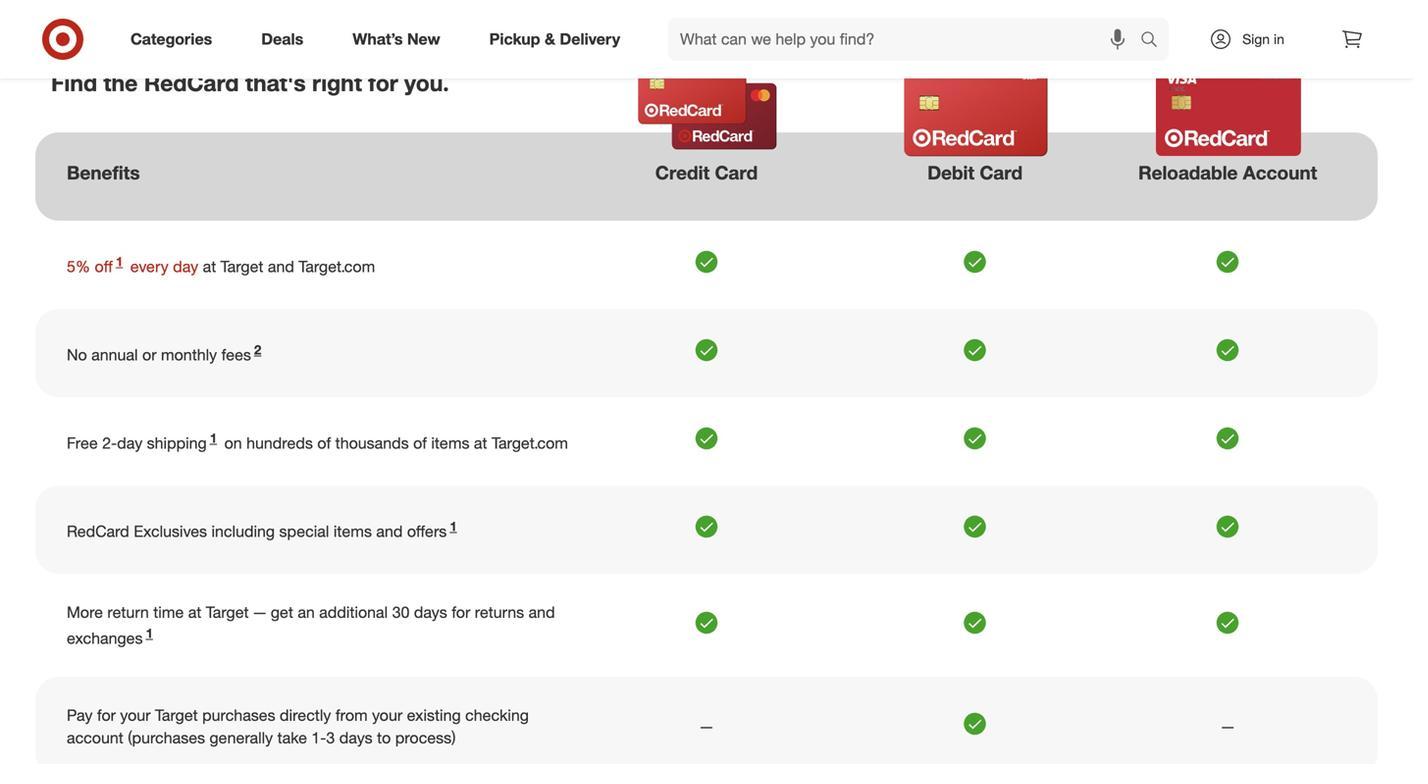 Task type: vqa. For each thing, say whether or not it's contained in the screenshot.


Task type: locate. For each thing, give the bounding box(es) containing it.
1
[[116, 254, 123, 269], [210, 430, 217, 446], [450, 519, 457, 535], [146, 626, 153, 641]]

0 horizontal spatial items
[[334, 522, 372, 541]]

1 horizontal spatial redcard
[[144, 69, 239, 97]]

day inside 5% off 1 every day at target and target.com
[[173, 257, 198, 276]]

day
[[173, 257, 198, 276], [117, 434, 143, 453]]

of right hundreds
[[317, 434, 331, 453]]

credit card
[[655, 161, 758, 184]]

offers
[[407, 522, 447, 541]]

1 card from the left
[[715, 161, 758, 184]]

1 horizontal spatial your
[[372, 706, 403, 726]]

special
[[279, 522, 329, 541]]

in
[[1274, 30, 1285, 48]]

1 horizontal spatial day
[[173, 257, 198, 276]]

pickup & delivery link
[[473, 18, 645, 61]]

target up (purchases
[[155, 706, 198, 726]]

30
[[392, 603, 410, 622]]

days right "30"
[[414, 603, 447, 622]]

2 vertical spatial at
[[188, 603, 202, 622]]

0 vertical spatial day
[[173, 257, 198, 276]]

1 horizontal spatial of
[[413, 434, 427, 453]]

target inside pay for your target purchases directly from your existing checking account (purchases generally take 1-3 days to process)
[[155, 706, 198, 726]]

for inside pay for your target purchases directly from your existing checking account (purchases generally take 1-3 days to process)
[[97, 706, 116, 726]]

2-
[[102, 434, 117, 453]]

of right thousands
[[413, 434, 427, 453]]

1 horizontal spatial target.com
[[492, 434, 568, 453]]

redcard down categories link
[[144, 69, 239, 97]]

items
[[431, 434, 470, 453], [334, 522, 372, 541]]

0 horizontal spatial for
[[97, 706, 116, 726]]

0 horizontal spatial day
[[117, 434, 143, 453]]

free 2-day shipping 1 on hundreds of thousands of items at target.com
[[67, 430, 568, 453]]

and
[[268, 257, 294, 276], [376, 522, 403, 541], [529, 603, 555, 622]]

day right every
[[173, 257, 198, 276]]

2 vertical spatial and
[[529, 603, 555, 622]]

card
[[715, 161, 758, 184], [980, 161, 1023, 184]]

0 vertical spatial target
[[221, 257, 263, 276]]

(purchases
[[128, 729, 205, 748]]

and inside more return time at target — get an additional 30 days for returns and exchanges
[[529, 603, 555, 622]]

1 inside the "free 2-day shipping 1 on hundreds of thousands of items at target.com"
[[210, 430, 217, 446]]

0 vertical spatial at
[[203, 257, 216, 276]]

process)
[[395, 729, 456, 748]]

1 vertical spatial target.com
[[492, 434, 568, 453]]

for left you.
[[368, 69, 398, 97]]

at
[[203, 257, 216, 276], [474, 434, 487, 453], [188, 603, 202, 622]]

credit
[[655, 161, 710, 184]]

what's new link
[[336, 18, 465, 61]]

0 vertical spatial and
[[268, 257, 294, 276]]

1 down the return
[[146, 626, 153, 641]]

additional
[[319, 603, 388, 622]]

2 card from the left
[[980, 161, 1023, 184]]

1 vertical spatial day
[[117, 434, 143, 453]]

for up account
[[97, 706, 116, 726]]

0 horizontal spatial at
[[188, 603, 202, 622]]

target left the get
[[206, 603, 249, 622]]

1-
[[311, 729, 326, 748]]

and inside redcard exclusives including special items and offers 1
[[376, 522, 403, 541]]

target.com inside the "free 2-day shipping 1 on hundreds of thousands of items at target.com"
[[492, 434, 568, 453]]

take
[[277, 729, 307, 748]]

—
[[253, 603, 266, 622], [700, 718, 713, 737], [1221, 718, 1235, 737]]

target
[[221, 257, 263, 276], [206, 603, 249, 622], [155, 706, 198, 726]]

days down from
[[339, 729, 373, 748]]

right
[[312, 69, 362, 97]]

target up 2
[[221, 257, 263, 276]]

0 vertical spatial days
[[414, 603, 447, 622]]

1 vertical spatial redcard
[[67, 522, 129, 541]]

0 horizontal spatial redcard
[[67, 522, 129, 541]]

day left the shipping
[[117, 434, 143, 453]]

1 horizontal spatial for
[[368, 69, 398, 97]]

redcard debit image
[[885, 62, 1067, 160]]

1 link
[[113, 254, 126, 276], [207, 430, 220, 453], [447, 519, 460, 541], [143, 626, 156, 648]]

no
[[67, 345, 87, 365]]

0 vertical spatial for
[[368, 69, 398, 97]]

1 your from the left
[[120, 706, 151, 726]]

checking
[[465, 706, 529, 726]]

1 vertical spatial items
[[334, 522, 372, 541]]

annual
[[91, 345, 138, 365]]

at inside 5% off 1 every day at target and target.com
[[203, 257, 216, 276]]

1 right offers
[[450, 519, 457, 535]]

what's
[[353, 30, 403, 49]]

1 horizontal spatial at
[[203, 257, 216, 276]]

1 vertical spatial and
[[376, 522, 403, 541]]

2 vertical spatial for
[[97, 706, 116, 726]]

2 vertical spatial target
[[155, 706, 198, 726]]

2 horizontal spatial —
[[1221, 718, 1235, 737]]

exchanges
[[67, 629, 143, 648]]

new
[[407, 30, 440, 49]]

redcard
[[144, 69, 239, 97], [67, 522, 129, 541]]

items right the "special"
[[334, 522, 372, 541]]

1 vertical spatial at
[[474, 434, 487, 453]]

0 vertical spatial target.com
[[299, 257, 375, 276]]

1 horizontal spatial items
[[431, 434, 470, 453]]

directly
[[280, 706, 331, 726]]

0 horizontal spatial your
[[120, 706, 151, 726]]

card right 'debit'
[[980, 161, 1023, 184]]

1 link for every day
[[113, 254, 126, 276]]

redcard inside redcard exclusives including special items and offers 1
[[67, 522, 129, 541]]

1 link for redcard exclusives including special items and offers 1
[[447, 519, 460, 541]]

1 horizontal spatial days
[[414, 603, 447, 622]]

1 left on
[[210, 430, 217, 446]]

to
[[377, 729, 391, 748]]

1 right off
[[116, 254, 123, 269]]

0 horizontal spatial —
[[253, 603, 266, 622]]

What can we help you find? suggestions appear below search field
[[668, 18, 1145, 61]]

1 vertical spatial target
[[206, 603, 249, 622]]

target.com inside 5% off 1 every day at target and target.com
[[299, 257, 375, 276]]

0 horizontal spatial days
[[339, 729, 373, 748]]

of
[[317, 434, 331, 453], [413, 434, 427, 453]]

target inside more return time at target — get an additional 30 days for returns and exchanges
[[206, 603, 249, 622]]

1 of from the left
[[317, 434, 331, 453]]

1 horizontal spatial card
[[980, 161, 1023, 184]]

your up (purchases
[[120, 706, 151, 726]]

deals link
[[245, 18, 328, 61]]

find
[[51, 69, 97, 97]]

1 inside redcard exclusives including special items and offers 1
[[450, 519, 457, 535]]

for
[[368, 69, 398, 97], [452, 603, 470, 622], [97, 706, 116, 726]]

0 horizontal spatial card
[[715, 161, 758, 184]]

your up 'to'
[[372, 706, 403, 726]]

0 horizontal spatial target.com
[[299, 257, 375, 276]]

exclusives
[[134, 522, 207, 541]]

1 link for on hundreds of thousands of items at target.com
[[207, 430, 220, 453]]

card for debit card
[[980, 161, 1023, 184]]

0 horizontal spatial of
[[317, 434, 331, 453]]

2 horizontal spatial at
[[474, 434, 487, 453]]

items inside the "free 2-day shipping 1 on hundreds of thousands of items at target.com"
[[431, 434, 470, 453]]

redcard left exclusives
[[67, 522, 129, 541]]

target.com
[[299, 257, 375, 276], [492, 434, 568, 453]]

1 vertical spatial days
[[339, 729, 373, 748]]

your
[[120, 706, 151, 726], [372, 706, 403, 726]]

deals
[[261, 30, 304, 49]]

no annual or monthly fees 2
[[67, 342, 261, 365]]

2 horizontal spatial and
[[529, 603, 555, 622]]

items right thousands
[[431, 434, 470, 453]]

0 vertical spatial items
[[431, 434, 470, 453]]

day inside the "free 2-day shipping 1 on hundreds of thousands of items at target.com"
[[117, 434, 143, 453]]

for left returns
[[452, 603, 470, 622]]

card for credit card
[[715, 161, 758, 184]]

1 vertical spatial for
[[452, 603, 470, 622]]

days
[[414, 603, 447, 622], [339, 729, 373, 748]]

0 horizontal spatial and
[[268, 257, 294, 276]]

1 horizontal spatial and
[[376, 522, 403, 541]]

card right credit
[[715, 161, 758, 184]]

return
[[107, 603, 149, 622]]

thousands
[[335, 434, 409, 453]]

redcard reloadable account image
[[1138, 65, 1320, 156]]

hundreds
[[246, 434, 313, 453]]

redcard credit image
[[616, 53, 799, 151]]

2 horizontal spatial for
[[452, 603, 470, 622]]



Task type: describe. For each thing, give the bounding box(es) containing it.
items inside redcard exclusives including special items and offers 1
[[334, 522, 372, 541]]

and inside 5% off 1 every day at target and target.com
[[268, 257, 294, 276]]

pickup & delivery
[[489, 30, 620, 49]]

categories
[[131, 30, 212, 49]]

— inside more return time at target — get an additional 30 days for returns and exchanges
[[253, 603, 266, 622]]

reloadable
[[1139, 161, 1238, 184]]

pay
[[67, 706, 93, 726]]

every
[[130, 257, 169, 276]]

find the redcard that's right for you.
[[51, 69, 449, 97]]

1 horizontal spatial —
[[700, 718, 713, 737]]

days inside pay for your target purchases directly from your existing checking account (purchases generally take 1-3 days to process)
[[339, 729, 373, 748]]

benefits
[[67, 161, 140, 184]]

search button
[[1132, 18, 1179, 65]]

free
[[67, 434, 98, 453]]

sign
[[1243, 30, 1270, 48]]

1 inside 5% off 1 every day at target and target.com
[[116, 254, 123, 269]]

off
[[95, 257, 113, 276]]

sign in link
[[1193, 18, 1315, 61]]

2 your from the left
[[372, 706, 403, 726]]

2
[[254, 342, 261, 358]]

days inside more return time at target — get an additional 30 days for returns and exchanges
[[414, 603, 447, 622]]

existing
[[407, 706, 461, 726]]

0 vertical spatial redcard
[[144, 69, 239, 97]]

time
[[153, 603, 184, 622]]

from
[[335, 706, 368, 726]]

pay for your target purchases directly from your existing checking account (purchases generally take 1-3 days to process)
[[67, 706, 529, 748]]

debit
[[928, 161, 975, 184]]

for inside more return time at target — get an additional 30 days for returns and exchanges
[[452, 603, 470, 622]]

account
[[1243, 161, 1318, 184]]

5%
[[67, 257, 90, 276]]

get
[[271, 603, 293, 622]]

on
[[224, 434, 242, 453]]

2 of from the left
[[413, 434, 427, 453]]

monthly
[[161, 345, 217, 365]]

categories link
[[114, 18, 237, 61]]

delivery
[[560, 30, 620, 49]]

that's
[[245, 69, 306, 97]]

what's new
[[353, 30, 440, 49]]

generally
[[210, 729, 273, 748]]

pickup
[[489, 30, 540, 49]]

fees
[[221, 345, 251, 365]]

sign in
[[1243, 30, 1285, 48]]

&
[[545, 30, 555, 49]]

at inside more return time at target — get an additional 30 days for returns and exchanges
[[188, 603, 202, 622]]

more
[[67, 603, 103, 622]]

including
[[212, 522, 275, 541]]

at inside the "free 2-day shipping 1 on hundreds of thousands of items at target.com"
[[474, 434, 487, 453]]

an
[[298, 603, 315, 622]]

target inside 5% off 1 every day at target and target.com
[[221, 257, 263, 276]]

5% off 1 every day at target and target.com
[[67, 254, 375, 276]]

the
[[103, 69, 138, 97]]

more return time at target — get an additional 30 days for returns and exchanges
[[67, 603, 555, 648]]

you.
[[404, 69, 449, 97]]

debit card
[[928, 161, 1023, 184]]

reloadable account
[[1139, 161, 1318, 184]]

redcard exclusives including special items and offers 1
[[67, 519, 457, 541]]

search
[[1132, 31, 1179, 51]]

shipping
[[147, 434, 207, 453]]

account
[[67, 729, 123, 748]]

returns
[[475, 603, 524, 622]]

or
[[142, 345, 157, 365]]

3
[[326, 729, 335, 748]]

purchases
[[202, 706, 275, 726]]

2 link
[[251, 342, 264, 365]]



